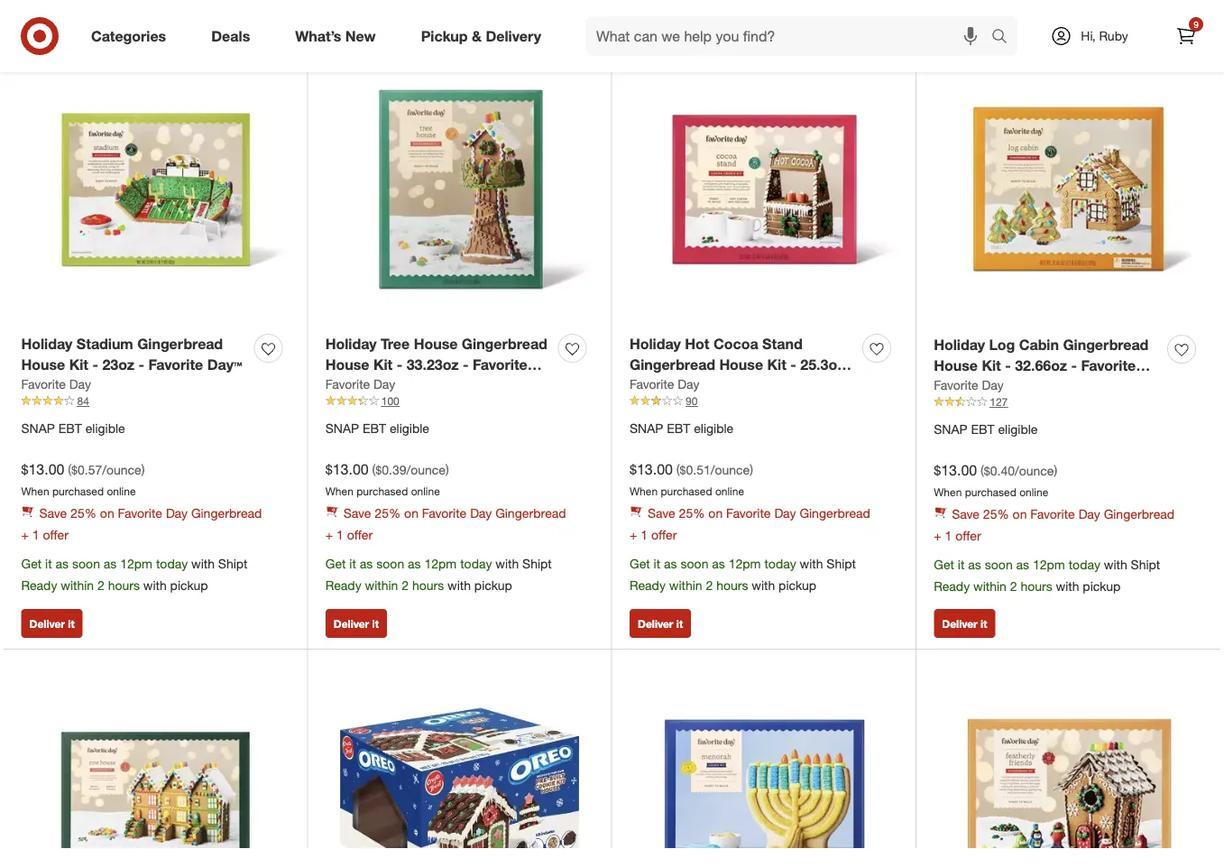 Task type: locate. For each thing, give the bounding box(es) containing it.
snap ebt eligible down 127 at the right of page
[[934, 422, 1038, 437]]

pickup for holiday stadium gingerbread house kit - 23oz - favorite day™
[[170, 577, 208, 593]]

delivery
[[486, 27, 542, 45]]

save down "$13.00 ( $0.39 /ounce ) when purchased online"
[[344, 505, 371, 521]]

ebt down 127 at the right of page
[[972, 422, 995, 437]]

ebt down 100
[[363, 421, 386, 436]]

shipt for holiday hot cocoa stand gingerbread house kit - 25.3oz - favorite day™
[[827, 556, 857, 572]]

+ 1 offer down $13.00 ( $0.51 /ounce ) when purchased online
[[630, 527, 677, 543]]

save 25% on favorite day gingerbread down "$13.00 ( $0.39 /ounce ) when purchased online"
[[344, 505, 567, 521]]

soon for holiday stadium gingerbread house kit - 23oz - favorite day™
[[72, 556, 100, 572]]

favorite day link up 100
[[326, 375, 396, 393]]

ready for holiday hot cocoa stand gingerbread house kit - 25.3oz - favorite day™
[[630, 577, 666, 593]]

deals
[[211, 27, 250, 45]]

ebt for holiday tree house gingerbread house kit - 33.23oz - favorite day™
[[363, 421, 386, 436]]

- down log
[[1006, 357, 1012, 375]]

eligible down 127 at the right of page
[[999, 422, 1038, 437]]

- right the 33.23oz
[[463, 356, 469, 374]]

gingerbread inside holiday stadium gingerbread house kit - 23oz - favorite day™
[[137, 335, 223, 353]]

holiday left hot
[[630, 335, 681, 353]]

+ 1 offer down the $13.00 ( $0.57 /ounce ) when purchased online
[[21, 527, 68, 543]]

1
[[32, 527, 39, 543], [337, 527, 344, 543], [641, 527, 648, 543], [946, 528, 953, 544]]

get
[[21, 556, 42, 572], [326, 556, 346, 572], [630, 556, 651, 572], [934, 557, 955, 572]]

pickup
[[421, 27, 468, 45]]

when
[[21, 485, 49, 498], [326, 485, 354, 498], [630, 485, 658, 498], [934, 485, 963, 499]]

kit down stadium
[[69, 356, 88, 374]]

eligible
[[85, 421, 125, 436], [390, 421, 430, 436], [694, 421, 734, 436], [999, 422, 1038, 437]]

ebt down 84
[[58, 421, 82, 436]]

) inside $13.00 ( $0.40 /ounce ) when purchased online
[[1055, 463, 1058, 479]]

favorite day link up 127 at the right of page
[[934, 376, 1004, 394]]

what's new link
[[280, 16, 399, 56]]

25% down "$13.00 ( $0.39 /ounce ) when purchased online"
[[375, 505, 401, 521]]

) right $0.40
[[1055, 463, 1058, 479]]

pickup for holiday tree house gingerbread house kit - 33.23oz - favorite day™
[[475, 577, 512, 593]]

save 25% on favorite day gingerbread for holiday stadium gingerbread house kit - 23oz - favorite day™
[[39, 505, 262, 521]]

1 down $13.00 ( $0.40 /ounce ) when purchased online
[[946, 528, 953, 544]]

soon down the $13.00 ( $0.57 /ounce ) when purchased online
[[72, 556, 100, 572]]

deliver it button
[[21, 0, 83, 26], [630, 0, 692, 26], [934, 0, 996, 26], [21, 609, 83, 638], [326, 609, 387, 638], [630, 609, 692, 638], [934, 609, 996, 638]]

pickup for holiday hot cocoa stand gingerbread house kit - 25.3oz - favorite day™
[[779, 577, 817, 593]]

favorite day up 127 at the right of page
[[934, 377, 1004, 393]]

$0.57
[[71, 462, 102, 478]]

eligible for stadium
[[85, 421, 125, 436]]

kit down log
[[982, 357, 1002, 375]]

127
[[990, 395, 1008, 409]]

get it as soon as 12pm today with shipt ready within 2 hours with pickup
[[21, 556, 248, 593], [326, 556, 552, 593], [630, 556, 857, 593], [934, 557, 1161, 594]]

favorite day link
[[21, 375, 91, 393], [326, 375, 396, 393], [630, 375, 700, 393], [934, 376, 1004, 394]]

online for house
[[411, 485, 440, 498]]

$13.00 inside the $13.00 ( $0.57 /ounce ) when purchased online
[[21, 461, 64, 478]]

/ounce for gingerbread
[[102, 462, 141, 478]]

purchased inside $13.00 ( $0.40 /ounce ) when purchased online
[[966, 485, 1017, 499]]

$13.00 inside "$13.00 ( $0.39 /ounce ) when purchased online"
[[326, 461, 369, 478]]

save 25% on favorite day gingerbread down the $13.00 ( $0.57 /ounce ) when purchased online
[[39, 505, 262, 521]]

holiday stadium gingerbread house kit - 23oz - favorite day™ link
[[21, 334, 247, 375]]

get it as soon as 12pm today with shipt ready within 2 hours with pickup for holiday hot cocoa stand gingerbread house kit - 25.3oz - favorite day™
[[630, 556, 857, 593]]

offer down "$13.00 ( $0.39 /ounce ) when purchased online"
[[347, 527, 373, 543]]

gingerbread
[[137, 335, 223, 353], [462, 335, 548, 353], [1064, 336, 1149, 354], [630, 356, 716, 374], [191, 505, 262, 521], [496, 505, 567, 521], [800, 505, 871, 521], [1104, 506, 1175, 522]]

purchased down $0.40
[[966, 485, 1017, 499]]

holiday log cabin gingerbread house kit - 32.66oz - favorite day™
[[934, 336, 1149, 395]]

within for holiday log cabin gingerbread house kit - 32.66oz - favorite day™
[[974, 578, 1007, 594]]

$13.00 ( $0.57 /ounce ) when purchased online
[[21, 461, 145, 498]]

favorite inside holiday stadium gingerbread house kit - 23oz - favorite day™
[[148, 356, 203, 374]]

12pm
[[120, 556, 153, 572], [425, 556, 457, 572], [729, 556, 761, 572], [1033, 557, 1066, 572]]

snap ebt eligible
[[21, 421, 125, 436], [326, 421, 430, 436], [630, 421, 734, 436], [934, 422, 1038, 437]]

when inside $13.00 ( $0.40 /ounce ) when purchased online
[[934, 485, 963, 499]]

- right 25.3oz
[[849, 356, 855, 374]]

snap up $13.00 ( $0.40 /ounce ) when purchased online
[[934, 422, 968, 437]]

house left 32.66oz
[[934, 357, 978, 375]]

hot
[[685, 335, 710, 353]]

12pm for holiday tree house gingerbread house kit - 33.23oz - favorite day™
[[425, 556, 457, 572]]

9 link
[[1167, 16, 1207, 56]]

/ounce for cabin
[[1015, 463, 1055, 479]]

soon down $13.00 ( $0.40 /ounce ) when purchased online
[[985, 557, 1013, 572]]

save 25% on favorite day gingerbread down $13.00 ( $0.51 /ounce ) when purchased online
[[648, 505, 871, 521]]

)
[[141, 462, 145, 478], [446, 462, 449, 478], [750, 462, 754, 478], [1055, 463, 1058, 479]]

) inside the $13.00 ( $0.57 /ounce ) when purchased online
[[141, 462, 145, 478]]

+ 1 offer for holiday stadium gingerbread house kit - 23oz - favorite day™
[[21, 527, 68, 543]]

gingerbread inside holiday hot cocoa stand gingerbread house kit - 25.3oz - favorite day™
[[630, 356, 716, 374]]

it
[[68, 5, 75, 18], [677, 5, 683, 18], [981, 5, 988, 18], [45, 556, 52, 572], [350, 556, 356, 572], [654, 556, 661, 572], [958, 557, 965, 572], [68, 617, 75, 631], [372, 617, 379, 631], [677, 617, 683, 631], [981, 617, 988, 631]]

ready for holiday stadium gingerbread house kit - 23oz - favorite day™
[[21, 577, 57, 593]]

favorite day
[[21, 376, 91, 392], [326, 376, 396, 392], [630, 376, 700, 392], [934, 377, 1004, 393]]

/ounce
[[102, 462, 141, 478], [407, 462, 446, 478], [711, 462, 750, 478], [1015, 463, 1055, 479]]

on down $13.00 ( $0.51 /ounce ) when purchased online
[[709, 505, 723, 521]]

offer down the $13.00 ( $0.57 /ounce ) when purchased online
[[43, 527, 68, 543]]

) right $0.39
[[446, 462, 449, 478]]

snap ebt eligible down 84
[[21, 421, 125, 436]]

purchased for holiday log cabin gingerbread house kit - 32.66oz - favorite day™
[[966, 485, 1017, 499]]

ready
[[21, 577, 57, 593], [326, 577, 362, 593], [630, 577, 666, 593], [934, 578, 970, 594]]

favorite
[[148, 356, 203, 374], [473, 356, 528, 374], [1082, 357, 1137, 375], [21, 376, 66, 392], [326, 376, 370, 392], [630, 376, 675, 392], [630, 377, 685, 394], [934, 377, 979, 393], [118, 505, 162, 521], [422, 505, 467, 521], [727, 505, 771, 521], [1031, 506, 1076, 522]]

1 for holiday log cabin gingerbread house kit - 32.66oz - favorite day™
[[946, 528, 953, 544]]

save 25% on favorite day gingerbread for holiday hot cocoa stand gingerbread house kit - 25.3oz - favorite day™
[[648, 505, 871, 521]]

+ 1 offer
[[21, 527, 68, 543], [326, 527, 373, 543], [630, 527, 677, 543], [934, 528, 982, 544]]

save 25% on favorite day gingerbread down $13.00 ( $0.40 /ounce ) when purchased online
[[952, 506, 1175, 522]]

) for cabin
[[1055, 463, 1058, 479]]

9
[[1194, 19, 1199, 30]]

online inside the $13.00 ( $0.57 /ounce ) when purchased online
[[107, 485, 136, 498]]

eligible down 84
[[85, 421, 125, 436]]

$13.00 left $0.40
[[934, 462, 978, 479]]

holiday tree house gingerbread house kit - 33.23oz - favorite day™ image
[[326, 55, 594, 324], [326, 55, 594, 324]]

+ 1 offer for holiday log cabin gingerbread house kit - 32.66oz - favorite day™
[[934, 528, 982, 544]]

online inside $13.00 ( $0.40 /ounce ) when purchased online
[[1020, 485, 1049, 499]]

) for gingerbread
[[141, 462, 145, 478]]

day™ down hot
[[689, 377, 724, 394]]

+ for holiday stadium gingerbread house kit - 23oz - favorite day™
[[21, 527, 29, 543]]

+ down $13.00 ( $0.40 /ounce ) when purchased online
[[934, 528, 942, 544]]

+
[[21, 527, 29, 543], [326, 527, 333, 543], [630, 527, 638, 543], [934, 528, 942, 544]]

favorite day link for holiday tree house gingerbread house kit - 33.23oz - favorite day™
[[326, 375, 396, 393]]

offer for holiday tree house gingerbread house kit - 33.23oz - favorite day™
[[347, 527, 373, 543]]

$13.00 left $0.51
[[630, 461, 673, 478]]

shipt for holiday stadium gingerbread house kit - 23oz - favorite day™
[[218, 556, 248, 572]]

1 for holiday hot cocoa stand gingerbread house kit - 25.3oz - favorite day™
[[641, 527, 648, 543]]

on for holiday tree house gingerbread house kit - 33.23oz - favorite day™
[[404, 505, 419, 521]]

90 link
[[630, 393, 898, 409]]

save down the $13.00 ( $0.57 /ounce ) when purchased online
[[39, 505, 67, 521]]

house left 23oz
[[21, 356, 65, 374]]

offer for holiday log cabin gingerbread house kit - 32.66oz - favorite day™
[[956, 528, 982, 544]]

$13.00 ( $0.51 /ounce ) when purchased online
[[630, 461, 754, 498]]

- down stadium
[[92, 356, 98, 374]]

online
[[107, 485, 136, 498], [411, 485, 440, 498], [716, 485, 745, 498], [1020, 485, 1049, 499]]

purchased for holiday tree house gingerbread house kit - 33.23oz - favorite day™
[[357, 485, 408, 498]]

favorite day up 84
[[21, 376, 91, 392]]

kit
[[69, 356, 88, 374], [374, 356, 393, 374], [768, 356, 787, 374], [982, 357, 1002, 375]]

( for holiday tree house gingerbread house kit - 33.23oz - favorite day™
[[372, 462, 376, 478]]

gingerbread inside holiday log cabin gingerbread house kit - 32.66oz - favorite day™
[[1064, 336, 1149, 354]]

save down $13.00 ( $0.51 /ounce ) when purchased online
[[648, 505, 676, 521]]

soon down "$13.00 ( $0.39 /ounce ) when purchased online"
[[377, 556, 405, 572]]

when inside the $13.00 ( $0.57 /ounce ) when purchased online
[[21, 485, 49, 498]]

as
[[56, 556, 69, 572], [104, 556, 117, 572], [360, 556, 373, 572], [408, 556, 421, 572], [664, 556, 677, 572], [712, 556, 726, 572], [969, 557, 982, 572], [1017, 557, 1030, 572]]

what's
[[295, 27, 342, 45]]

favorite day link up 84
[[21, 375, 91, 393]]

-
[[92, 356, 98, 374], [139, 356, 144, 374], [397, 356, 403, 374], [463, 356, 469, 374], [791, 356, 797, 374], [849, 356, 855, 374], [1006, 357, 1012, 375], [1072, 357, 1078, 375]]

purchased
[[52, 485, 104, 498], [357, 485, 408, 498], [661, 485, 713, 498], [966, 485, 1017, 499]]

save down $13.00 ( $0.40 /ounce ) when purchased online
[[952, 506, 980, 522]]

$13.00 inside $13.00 ( $0.40 /ounce ) when purchased online
[[934, 462, 978, 479]]

) inside $13.00 ( $0.51 /ounce ) when purchased online
[[750, 462, 754, 478]]

offer down $13.00 ( $0.51 /ounce ) when purchased online
[[652, 527, 677, 543]]

day™ left 100
[[326, 377, 361, 394]]

deliver it
[[29, 5, 75, 18], [638, 5, 683, 18], [943, 5, 988, 18], [29, 617, 75, 631], [334, 617, 379, 631], [638, 617, 683, 631], [943, 617, 988, 631]]

( inside $13.00 ( $0.40 /ounce ) when purchased online
[[981, 463, 985, 479]]

25% down the $13.00 ( $0.57 /ounce ) when purchased online
[[70, 505, 97, 521]]

tree
[[381, 335, 410, 353]]

today for holiday hot cocoa stand gingerbread house kit - 25.3oz - favorite day™
[[765, 556, 797, 572]]

pickup
[[170, 577, 208, 593], [475, 577, 512, 593], [779, 577, 817, 593], [1083, 578, 1121, 594]]

offer for holiday stadium gingerbread house kit - 23oz - favorite day™
[[43, 527, 68, 543]]

2
[[97, 577, 104, 593], [402, 577, 409, 593], [706, 577, 713, 593], [1011, 578, 1018, 594]]

&
[[472, 27, 482, 45]]

+ down the $13.00 ( $0.57 /ounce ) when purchased online
[[21, 527, 29, 543]]

holiday oreo pre-built cookie house kit - 25.03oz image
[[326, 668, 594, 849], [326, 668, 594, 849]]

holiday stadium gingerbread house kit - 23oz - favorite day™ image
[[21, 55, 290, 324], [21, 55, 290, 324]]

/ounce inside $13.00 ( $0.40 /ounce ) when purchased online
[[1015, 463, 1055, 479]]

holiday left log
[[934, 336, 986, 354]]

online inside $13.00 ( $0.51 /ounce ) when purchased online
[[716, 485, 745, 498]]

purchased down $0.57
[[52, 485, 104, 498]]

shipt for holiday log cabin gingerbread house kit - 32.66oz - favorite day™
[[1131, 557, 1161, 572]]

hours for holiday stadium gingerbread house kit - 23oz - favorite day™
[[108, 577, 140, 593]]

1 down $13.00 ( $0.51 /ounce ) when purchased online
[[641, 527, 648, 543]]

holiday log cabin gingerbread house kit - 32.66oz - favorite day™ image
[[934, 55, 1204, 325], [934, 55, 1204, 325]]

holiday
[[21, 335, 73, 353], [326, 335, 377, 353], [630, 335, 681, 353], [934, 336, 986, 354]]

favorite day link up "90"
[[630, 375, 700, 393]]

snap ebt eligible down 100
[[326, 421, 430, 436]]

2 for holiday hot cocoa stand gingerbread house kit - 25.3oz - favorite day™
[[706, 577, 713, 593]]

2 for holiday log cabin gingerbread house kit - 32.66oz - favorite day™
[[1011, 578, 1018, 594]]

$13.00 left $0.57
[[21, 461, 64, 478]]

purchased inside the $13.00 ( $0.57 /ounce ) when purchased online
[[52, 485, 104, 498]]

/ounce down 127 link
[[1015, 463, 1055, 479]]

purchased down $0.39
[[357, 485, 408, 498]]

offer down $13.00 ( $0.40 /ounce ) when purchased online
[[956, 528, 982, 544]]

$13.00 for holiday stadium gingerbread house kit - 23oz - favorite day™
[[21, 461, 64, 478]]

favorite day for holiday tree house gingerbread house kit - 33.23oz - favorite day™
[[326, 376, 396, 392]]

snap ebt eligible for holiday hot cocoa stand gingerbread house kit - 25.3oz - favorite day™
[[630, 421, 734, 436]]

offer
[[43, 527, 68, 543], [347, 527, 373, 543], [652, 527, 677, 543], [956, 528, 982, 544]]

purchased inside $13.00 ( $0.51 /ounce ) when purchased online
[[661, 485, 713, 498]]

when for holiday tree house gingerbread house kit - 33.23oz - favorite day™
[[326, 485, 354, 498]]

$13.00 inside $13.00 ( $0.51 /ounce ) when purchased online
[[630, 461, 673, 478]]

ebt for holiday stadium gingerbread house kit - 23oz - favorite day™
[[58, 421, 82, 436]]

ebt down "90"
[[667, 421, 691, 436]]

( inside $13.00 ( $0.51 /ounce ) when purchased online
[[677, 462, 680, 478]]

ebt for holiday hot cocoa stand gingerbread house kit - 25.3oz - favorite day™
[[667, 421, 691, 436]]

- down tree
[[397, 356, 403, 374]]

(
[[68, 462, 71, 478], [372, 462, 376, 478], [677, 462, 680, 478], [981, 463, 985, 479]]

holiday inside holiday hot cocoa stand gingerbread house kit - 25.3oz - favorite day™
[[630, 335, 681, 353]]

soon
[[72, 556, 100, 572], [377, 556, 405, 572], [681, 556, 709, 572], [985, 557, 1013, 572]]

hanukkah menorah kit - 19.4oz - favorite day™ image
[[630, 668, 898, 849], [630, 668, 898, 849]]

hours for holiday log cabin gingerbread house kit - 32.66oz - favorite day™
[[1021, 578, 1053, 594]]

log
[[990, 336, 1016, 354]]

snap for holiday hot cocoa stand gingerbread house kit - 25.3oz - favorite day™
[[630, 421, 664, 436]]

100 link
[[326, 393, 594, 409]]

( inside the $13.00 ( $0.57 /ounce ) when purchased online
[[68, 462, 71, 478]]

save 25% on favorite day gingerbread
[[39, 505, 262, 521], [344, 505, 567, 521], [648, 505, 871, 521], [952, 506, 1175, 522]]

) right $0.51
[[750, 462, 754, 478]]

online inside "$13.00 ( $0.39 /ounce ) when purchased online"
[[411, 485, 440, 498]]

/ounce down 90 link
[[711, 462, 750, 478]]

favorite inside holiday hot cocoa stand gingerbread house kit - 25.3oz - favorite day™
[[630, 377, 685, 394]]

save
[[39, 505, 67, 521], [344, 505, 371, 521], [648, 505, 676, 521], [952, 506, 980, 522]]

+ down $13.00 ( $0.51 /ounce ) when purchased online
[[630, 527, 638, 543]]

+ 1 offer down "$13.00 ( $0.39 /ounce ) when purchased online"
[[326, 527, 373, 543]]

when inside "$13.00 ( $0.39 /ounce ) when purchased online"
[[326, 485, 354, 498]]

snap ebt eligible down "90"
[[630, 421, 734, 436]]

on
[[100, 505, 114, 521], [404, 505, 419, 521], [709, 505, 723, 521], [1013, 506, 1028, 522]]

today for holiday log cabin gingerbread house kit - 32.66oz - favorite day™
[[1069, 557, 1101, 572]]

snap up "$13.00 ( $0.39 /ounce ) when purchased online"
[[326, 421, 359, 436]]

favorite inside holiday tree house gingerbread house kit - 33.23oz - favorite day™
[[473, 356, 528, 374]]

( for holiday stadium gingerbread house kit - 23oz - favorite day™
[[68, 462, 71, 478]]

on down the $13.00 ( $0.57 /ounce ) when purchased online
[[100, 505, 114, 521]]

ebt
[[58, 421, 82, 436], [363, 421, 386, 436], [667, 421, 691, 436], [972, 422, 995, 437]]

) inside "$13.00 ( $0.39 /ounce ) when purchased online"
[[446, 462, 449, 478]]

$13.00 for holiday log cabin gingerbread house kit - 32.66oz - favorite day™
[[934, 462, 978, 479]]

with
[[191, 556, 215, 572], [496, 556, 519, 572], [800, 556, 824, 572], [1105, 557, 1128, 572], [143, 577, 167, 593], [448, 577, 471, 593], [752, 577, 776, 593], [1057, 578, 1080, 594]]

on for holiday stadium gingerbread house kit - 23oz - favorite day™
[[100, 505, 114, 521]]

stand
[[763, 335, 803, 353]]

house
[[414, 335, 458, 353], [21, 356, 65, 374], [326, 356, 370, 374], [720, 356, 764, 374], [934, 357, 978, 375]]

save for holiday hot cocoa stand gingerbread house kit - 25.3oz - favorite day™
[[648, 505, 676, 521]]

holiday row house gingerbread house kit - 51.54oz - favorite day™ image
[[21, 668, 290, 849], [21, 668, 290, 849]]

favorite day up "90"
[[630, 376, 700, 392]]

25% down $13.00 ( $0.51 /ounce ) when purchased online
[[679, 505, 705, 521]]

on down "$13.00 ( $0.39 /ounce ) when purchased online"
[[404, 505, 419, 521]]

shipt
[[218, 556, 248, 572], [523, 556, 552, 572], [827, 556, 857, 572], [1131, 557, 1161, 572]]

1 down "$13.00 ( $0.39 /ounce ) when purchased online"
[[337, 527, 344, 543]]

when inside $13.00 ( $0.51 /ounce ) when purchased online
[[630, 485, 658, 498]]

33.23oz
[[407, 356, 459, 374]]

/ounce down 84 link
[[102, 462, 141, 478]]

favorite day link for holiday log cabin gingerbread house kit - 32.66oz - favorite day™
[[934, 376, 1004, 394]]

holiday featherly friends gingerbread house kit - 27.36oz - favorite day™ image
[[934, 668, 1204, 849], [934, 668, 1204, 849]]

( inside "$13.00 ( $0.39 /ounce ) when purchased online"
[[372, 462, 376, 478]]

hours
[[108, 577, 140, 593], [412, 577, 444, 593], [717, 577, 749, 593], [1021, 578, 1053, 594]]

+ 1 offer down $13.00 ( $0.40 /ounce ) when purchased online
[[934, 528, 982, 544]]

hours for holiday hot cocoa stand gingerbread house kit - 25.3oz - favorite day™
[[717, 577, 749, 593]]

day™
[[207, 356, 242, 374], [326, 377, 361, 394], [689, 377, 724, 394], [934, 378, 969, 395]]

save for holiday stadium gingerbread house kit - 23oz - favorite day™
[[39, 505, 67, 521]]

25% down $13.00 ( $0.40 /ounce ) when purchased online
[[984, 506, 1010, 522]]

house inside holiday stadium gingerbread house kit - 23oz - favorite day™
[[21, 356, 65, 374]]

holiday hot cocoa stand gingerbread house kit - 25.3oz - favorite day™ image
[[630, 55, 898, 324], [630, 55, 898, 324]]

favorite day up 100
[[326, 376, 396, 392]]

holiday left tree
[[326, 335, 377, 353]]

day
[[69, 376, 91, 392], [374, 376, 396, 392], [678, 376, 700, 392], [983, 377, 1004, 393], [166, 505, 188, 521], [470, 505, 492, 521], [775, 505, 797, 521], [1079, 506, 1101, 522]]

kit inside holiday log cabin gingerbread house kit - 32.66oz - favorite day™
[[982, 357, 1002, 375]]

/ounce inside $13.00 ( $0.51 /ounce ) when purchased online
[[711, 462, 750, 478]]

/ounce inside the $13.00 ( $0.57 /ounce ) when purchased online
[[102, 462, 141, 478]]

1 for holiday stadium gingerbread house kit - 23oz - favorite day™
[[32, 527, 39, 543]]

holiday inside holiday stadium gingerbread house kit - 23oz - favorite day™
[[21, 335, 73, 353]]

holiday inside holiday log cabin gingerbread house kit - 32.66oz - favorite day™
[[934, 336, 986, 354]]

) right $0.57
[[141, 462, 145, 478]]

$13.00
[[21, 461, 64, 478], [326, 461, 369, 478], [630, 461, 673, 478], [934, 462, 978, 479]]

holiday tree house gingerbread house kit - 33.23oz - favorite day™ link
[[326, 334, 551, 394]]

hi,
[[1082, 28, 1096, 44]]

today
[[156, 556, 188, 572], [460, 556, 492, 572], [765, 556, 797, 572], [1069, 557, 1101, 572]]

holiday left stadium
[[21, 335, 73, 353]]

on down $13.00 ( $0.40 /ounce ) when purchased online
[[1013, 506, 1028, 522]]

kit down stand
[[768, 356, 787, 374]]

holiday for holiday tree house gingerbread house kit - 33.23oz - favorite day™
[[326, 335, 377, 353]]

holiday inside holiday tree house gingerbread house kit - 33.23oz - favorite day™
[[326, 335, 377, 353]]

25%
[[70, 505, 97, 521], [375, 505, 401, 521], [679, 505, 705, 521], [984, 506, 1010, 522]]

ready for holiday tree house gingerbread house kit - 33.23oz - favorite day™
[[326, 577, 362, 593]]

$13.00 left $0.39
[[326, 461, 369, 478]]

snap
[[21, 421, 55, 436], [326, 421, 359, 436], [630, 421, 664, 436], [934, 422, 968, 437]]

soon down $13.00 ( $0.51 /ounce ) when purchased online
[[681, 556, 709, 572]]

eligible down 100
[[390, 421, 430, 436]]

/ounce inside "$13.00 ( $0.39 /ounce ) when purchased online"
[[407, 462, 446, 478]]

purchased inside "$13.00 ( $0.39 /ounce ) when purchased online"
[[357, 485, 408, 498]]

purchased for holiday hot cocoa stand gingerbread house kit - 25.3oz - favorite day™
[[661, 485, 713, 498]]

within
[[61, 577, 94, 593], [365, 577, 398, 593], [670, 577, 703, 593], [974, 578, 1007, 594]]

day™ up 84 link
[[207, 356, 242, 374]]

within for holiday stadium gingerbread house kit - 23oz - favorite day™
[[61, 577, 94, 593]]

/ounce down 100 link
[[407, 462, 446, 478]]

house down the cocoa
[[720, 356, 764, 374]]

+ down "$13.00 ( $0.39 /ounce ) when purchased online"
[[326, 527, 333, 543]]

day™ left 127 at the right of page
[[934, 378, 969, 395]]

purchased down $0.51
[[661, 485, 713, 498]]

eligible down "90"
[[694, 421, 734, 436]]

deliver
[[29, 5, 65, 18], [638, 5, 674, 18], [943, 5, 978, 18], [29, 617, 65, 631], [334, 617, 369, 631], [638, 617, 674, 631], [943, 617, 978, 631]]

save 25% on favorite day gingerbread for holiday log cabin gingerbread house kit - 32.66oz - favorite day™
[[952, 506, 1175, 522]]

1 down the $13.00 ( $0.57 /ounce ) when purchased online
[[32, 527, 39, 543]]

snap up the $13.00 ( $0.57 /ounce ) when purchased online
[[21, 421, 55, 436]]

25% for holiday hot cocoa stand gingerbread house kit - 25.3oz - favorite day™
[[679, 505, 705, 521]]

kit down tree
[[374, 356, 393, 374]]

+ 1 offer for holiday tree house gingerbread house kit - 33.23oz - favorite day™
[[326, 527, 373, 543]]

favorite day for holiday stadium gingerbread house kit - 23oz - favorite day™
[[21, 376, 91, 392]]

23oz
[[102, 356, 135, 374]]



Task type: vqa. For each thing, say whether or not it's contained in the screenshot.
Sign in in the top of the page
no



Task type: describe. For each thing, give the bounding box(es) containing it.
favorite day for holiday log cabin gingerbread house kit - 32.66oz - favorite day™
[[934, 377, 1004, 393]]

holiday for holiday log cabin gingerbread house kit - 32.66oz - favorite day™
[[934, 336, 986, 354]]

kit inside holiday stadium gingerbread house kit - 23oz - favorite day™
[[69, 356, 88, 374]]

- right 23oz
[[139, 356, 144, 374]]

25% for holiday log cabin gingerbread house kit - 32.66oz - favorite day™
[[984, 506, 1010, 522]]

gingerbread inside holiday tree house gingerbread house kit - 33.23oz - favorite day™
[[462, 335, 548, 353]]

online for cocoa
[[716, 485, 745, 498]]

snap ebt eligible for holiday tree house gingerbread house kit - 33.23oz - favorite day™
[[326, 421, 430, 436]]

12pm for holiday hot cocoa stand gingerbread house kit - 25.3oz - favorite day™
[[729, 556, 761, 572]]

holiday hot cocoa stand gingerbread house kit - 25.3oz - favorite day™ link
[[630, 334, 856, 394]]

25% for holiday tree house gingerbread house kit - 33.23oz - favorite day™
[[375, 505, 401, 521]]

25% for holiday stadium gingerbread house kit - 23oz - favorite day™
[[70, 505, 97, 521]]

( for holiday log cabin gingerbread house kit - 32.66oz - favorite day™
[[981, 463, 985, 479]]

90
[[686, 394, 698, 408]]

( for holiday hot cocoa stand gingerbread house kit - 25.3oz - favorite day™
[[677, 462, 680, 478]]

+ for holiday hot cocoa stand gingerbread house kit - 25.3oz - favorite day™
[[630, 527, 638, 543]]

$0.40
[[985, 463, 1015, 479]]

today for holiday tree house gingerbread house kit - 33.23oz - favorite day™
[[460, 556, 492, 572]]

kit inside holiday hot cocoa stand gingerbread house kit - 25.3oz - favorite day™
[[768, 356, 787, 374]]

stadium
[[77, 335, 133, 353]]

$0.51
[[680, 462, 711, 478]]

today for holiday stadium gingerbread house kit - 23oz - favorite day™
[[156, 556, 188, 572]]

hours for holiday tree house gingerbread house kit - 33.23oz - favorite day™
[[412, 577, 444, 593]]

new
[[346, 27, 376, 45]]

within for holiday tree house gingerbread house kit - 33.23oz - favorite day™
[[365, 577, 398, 593]]

+ for holiday tree house gingerbread house kit - 33.23oz - favorite day™
[[326, 527, 333, 543]]

holiday hot cocoa stand gingerbread house kit - 25.3oz - favorite day™
[[630, 335, 855, 394]]

soon for holiday hot cocoa stand gingerbread house kit - 25.3oz - favorite day™
[[681, 556, 709, 572]]

favorite day link for holiday hot cocoa stand gingerbread house kit - 25.3oz - favorite day™
[[630, 375, 700, 393]]

online for gingerbread
[[107, 485, 136, 498]]

ready for holiday log cabin gingerbread house kit - 32.66oz - favorite day™
[[934, 578, 970, 594]]

deals link
[[196, 16, 273, 56]]

get for holiday log cabin gingerbread house kit - 32.66oz - favorite day™
[[934, 557, 955, 572]]

/ounce for cocoa
[[711, 462, 750, 478]]

2 for holiday stadium gingerbread house kit - 23oz - favorite day™
[[97, 577, 104, 593]]

offer for holiday hot cocoa stand gingerbread house kit - 25.3oz - favorite day™
[[652, 527, 677, 543]]

- right 32.66oz
[[1072, 357, 1078, 375]]

84 link
[[21, 393, 290, 409]]

get it as soon as 12pm today with shipt ready within 2 hours with pickup for holiday stadium gingerbread house kit - 23oz - favorite day™
[[21, 556, 248, 593]]

12pm for holiday log cabin gingerbread house kit - 32.66oz - favorite day™
[[1033, 557, 1066, 572]]

get it as soon as 12pm today with shipt ready within 2 hours with pickup for holiday log cabin gingerbread house kit - 32.66oz - favorite day™
[[934, 557, 1161, 594]]

favorite day link for holiday stadium gingerbread house kit - 23oz - favorite day™
[[21, 375, 91, 393]]

ruby
[[1100, 28, 1129, 44]]

get it as soon as 12pm today with shipt ready within 2 hours with pickup for holiday tree house gingerbread house kit - 33.23oz - favorite day™
[[326, 556, 552, 593]]

what's new
[[295, 27, 376, 45]]

32.66oz
[[1016, 357, 1068, 375]]

kit inside holiday tree house gingerbread house kit - 33.23oz - favorite day™
[[374, 356, 393, 374]]

127 link
[[934, 394, 1204, 410]]

day™ inside holiday hot cocoa stand gingerbread house kit - 25.3oz - favorite day™
[[689, 377, 724, 394]]

snap for holiday stadium gingerbread house kit - 23oz - favorite day™
[[21, 421, 55, 436]]

+ 1 offer for holiday hot cocoa stand gingerbread house kit - 25.3oz - favorite day™
[[630, 527, 677, 543]]

pickup & delivery
[[421, 27, 542, 45]]

/ounce for house
[[407, 462, 446, 478]]

hi, ruby
[[1082, 28, 1129, 44]]

online for cabin
[[1020, 485, 1049, 499]]

categories
[[91, 27, 166, 45]]

84
[[77, 394, 89, 408]]

holiday tree house gingerbread house kit - 33.23oz - favorite day™
[[326, 335, 548, 394]]

- down stand
[[791, 356, 797, 374]]

holiday stadium gingerbread house kit - 23oz - favorite day™
[[21, 335, 242, 374]]

eligible for log
[[999, 422, 1038, 437]]

house inside holiday hot cocoa stand gingerbread house kit - 25.3oz - favorite day™
[[720, 356, 764, 374]]

favorite day for holiday hot cocoa stand gingerbread house kit - 25.3oz - favorite day™
[[630, 376, 700, 392]]

pickup for holiday log cabin gingerbread house kit - 32.66oz - favorite day™
[[1083, 578, 1121, 594]]

search
[[984, 29, 1027, 47]]

+ for holiday log cabin gingerbread house kit - 32.66oz - favorite day™
[[934, 528, 942, 544]]

when for holiday stadium gingerbread house kit - 23oz - favorite day™
[[21, 485, 49, 498]]

What can we help you find? suggestions appear below search field
[[586, 16, 996, 56]]

12pm for holiday stadium gingerbread house kit - 23oz - favorite day™
[[120, 556, 153, 572]]

purchased for holiday stadium gingerbread house kit - 23oz - favorite day™
[[52, 485, 104, 498]]

shipt for holiday tree house gingerbread house kit - 33.23oz - favorite day™
[[523, 556, 552, 572]]

1 for holiday tree house gingerbread house kit - 33.23oz - favorite day™
[[337, 527, 344, 543]]

) for cocoa
[[750, 462, 754, 478]]

cabin
[[1020, 336, 1060, 354]]

$13.00 for holiday hot cocoa stand gingerbread house kit - 25.3oz - favorite day™
[[630, 461, 673, 478]]

25.3oz
[[801, 356, 845, 374]]

on for holiday log cabin gingerbread house kit - 32.66oz - favorite day™
[[1013, 506, 1028, 522]]

$13.00 ( $0.39 /ounce ) when purchased online
[[326, 461, 449, 498]]

favorite inside holiday log cabin gingerbread house kit - 32.66oz - favorite day™
[[1082, 357, 1137, 375]]

get for holiday tree house gingerbread house kit - 33.23oz - favorite day™
[[326, 556, 346, 572]]

house left the 33.23oz
[[326, 356, 370, 374]]

100
[[382, 394, 400, 408]]

within for holiday hot cocoa stand gingerbread house kit - 25.3oz - favorite day™
[[670, 577, 703, 593]]

soon for holiday tree house gingerbread house kit - 33.23oz - favorite day™
[[377, 556, 405, 572]]

soon for holiday log cabin gingerbread house kit - 32.66oz - favorite day™
[[985, 557, 1013, 572]]

save for holiday tree house gingerbread house kit - 33.23oz - favorite day™
[[344, 505, 371, 521]]

house up the 33.23oz
[[414, 335, 458, 353]]

day™ inside holiday log cabin gingerbread house kit - 32.66oz - favorite day™
[[934, 378, 969, 395]]

save for holiday log cabin gingerbread house kit - 32.66oz - favorite day™
[[952, 506, 980, 522]]

$0.39
[[376, 462, 407, 478]]

cocoa
[[714, 335, 759, 353]]

get for holiday stadium gingerbread house kit - 23oz - favorite day™
[[21, 556, 42, 572]]

save 25% on favorite day gingerbread for holiday tree house gingerbread house kit - 33.23oz - favorite day™
[[344, 505, 567, 521]]

$13.00 ( $0.40 /ounce ) when purchased online
[[934, 462, 1058, 499]]

when for holiday log cabin gingerbread house kit - 32.66oz - favorite day™
[[934, 485, 963, 499]]

pickup & delivery link
[[406, 16, 564, 56]]

day™ inside holiday tree house gingerbread house kit - 33.23oz - favorite day™
[[326, 377, 361, 394]]

search button
[[984, 16, 1027, 60]]

house inside holiday log cabin gingerbread house kit - 32.66oz - favorite day™
[[934, 357, 978, 375]]

snap for holiday tree house gingerbread house kit - 33.23oz - favorite day™
[[326, 421, 359, 436]]

categories link
[[76, 16, 189, 56]]

holiday for holiday stadium gingerbread house kit - 23oz - favorite day™
[[21, 335, 73, 353]]

eligible for hot
[[694, 421, 734, 436]]

) for house
[[446, 462, 449, 478]]

holiday log cabin gingerbread house kit - 32.66oz - favorite day™ link
[[934, 335, 1161, 395]]

snap ebt eligible for holiday stadium gingerbread house kit - 23oz - favorite day™
[[21, 421, 125, 436]]

on for holiday hot cocoa stand gingerbread house kit - 25.3oz - favorite day™
[[709, 505, 723, 521]]

day™ inside holiday stadium gingerbread house kit - 23oz - favorite day™
[[207, 356, 242, 374]]

$13.00 for holiday tree house gingerbread house kit - 33.23oz - favorite day™
[[326, 461, 369, 478]]



